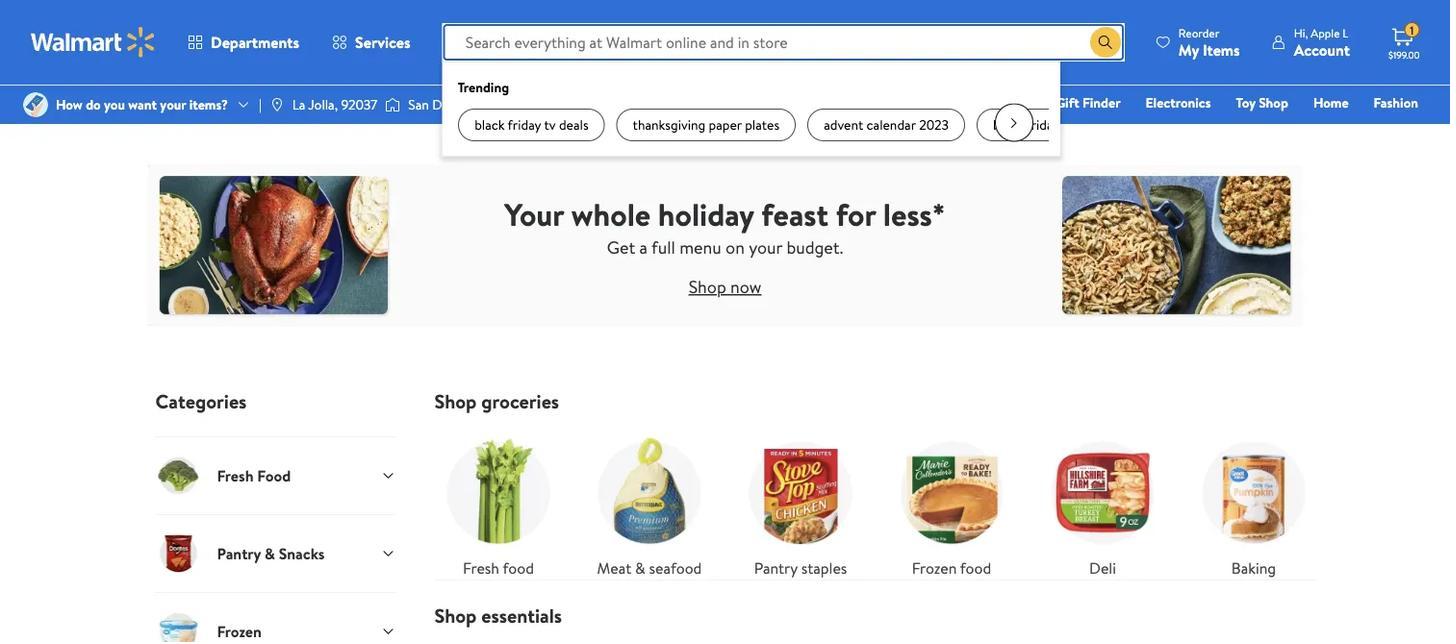 Task type: vqa. For each thing, say whether or not it's contained in the screenshot.
Gift
yes



Task type: locate. For each thing, give the bounding box(es) containing it.
shop now link
[[689, 275, 761, 299]]

& inside list
[[635, 558, 645, 579]]

fresh for fresh food
[[463, 558, 499, 579]]

frozen for frozen
[[217, 621, 262, 643]]

list for shop groceries
[[423, 414, 1329, 580]]

friday inside black friday tv deals link
[[507, 115, 541, 134]]

fashion registry
[[1197, 93, 1418, 139]]

get
[[607, 235, 635, 260]]

2 horizontal spatial &
[[732, 93, 741, 112]]

toys
[[1062, 115, 1087, 134]]

1 horizontal spatial fresh
[[463, 558, 499, 579]]

shop down fresh food
[[434, 603, 477, 630]]

black down the holiday shop
[[992, 115, 1023, 134]]

black for black friday tv deals
[[474, 115, 504, 134]]

shop left now
[[689, 275, 726, 299]]

0 horizontal spatial your
[[160, 95, 186, 114]]

fresh food
[[463, 558, 534, 579]]

black
[[551, 93, 582, 112]]

for
[[836, 193, 876, 235]]

tv
[[544, 115, 555, 134]]

1 horizontal spatial &
[[635, 558, 645, 579]]

grocery & essentials
[[682, 93, 802, 112]]

budget.
[[786, 235, 843, 260]]

your whole holiday feast for less* get a full menu on your budget.
[[505, 193, 945, 260]]

& right meat
[[635, 558, 645, 579]]

& inside dropdown button
[[265, 543, 275, 565]]

baking
[[1231, 558, 1276, 579]]

1 horizontal spatial  image
[[269, 97, 285, 113]]

fresh up shop essentials
[[463, 558, 499, 579]]

calendar
[[866, 115, 915, 134]]

friday left toys
[[1026, 115, 1059, 134]]

walmart+ link
[[1352, 119, 1427, 140]]

shop left groceries
[[434, 388, 477, 415]]

deli link
[[1039, 429, 1167, 580]]

grocery & essentials link
[[673, 92, 810, 113]]

1 horizontal spatial friday
[[1026, 115, 1059, 134]]

& left "snacks"
[[265, 543, 275, 565]]

menu
[[680, 235, 721, 260]]

1 horizontal spatial black
[[992, 115, 1023, 134]]

debit
[[1303, 120, 1336, 139]]

fresh for fresh food
[[217, 466, 254, 487]]

0 vertical spatial list
[[423, 414, 1329, 580]]

Walmart Site-Wide search field
[[442, 23, 1125, 156]]

snacks
[[279, 543, 325, 565]]

san diego store
[[408, 95, 502, 114]]

now
[[730, 275, 761, 299]]

how do you want your items?
[[56, 95, 228, 114]]

0 horizontal spatial friday
[[507, 115, 541, 134]]

0 vertical spatial your
[[160, 95, 186, 114]]

1 vertical spatial list
[[423, 628, 1329, 643]]

fashion link
[[1365, 92, 1427, 113]]

walmart+
[[1361, 120, 1418, 139]]

list
[[423, 414, 1329, 580], [423, 628, 1329, 643]]

shop for now
[[689, 275, 726, 299]]

one debit
[[1271, 120, 1336, 139]]

0 horizontal spatial  image
[[23, 92, 48, 117]]

2 list from the top
[[423, 628, 1329, 643]]

on
[[726, 235, 745, 260]]

next slide of list image
[[995, 103, 1033, 142]]

fresh
[[217, 466, 254, 487], [463, 558, 499, 579]]

fashion
[[1374, 93, 1418, 112]]

pantry inside dropdown button
[[217, 543, 261, 565]]

black down store at the top of page
[[474, 115, 504, 134]]

the
[[929, 93, 950, 112]]

0 horizontal spatial food
[[503, 558, 534, 579]]

black for black friday toys
[[992, 115, 1023, 134]]

san
[[408, 95, 429, 114]]

account
[[1294, 39, 1350, 60]]

1 vertical spatial your
[[749, 235, 782, 260]]

hi, apple l account
[[1294, 25, 1350, 60]]

essentials
[[745, 93, 802, 112]]

black inside black friday tv deals link
[[474, 115, 504, 134]]

your
[[160, 95, 186, 114], [749, 235, 782, 260]]

la
[[292, 95, 305, 114]]

your right the want
[[160, 95, 186, 114]]

list containing fresh food
[[423, 414, 1329, 580]]

your whole holiday feast for less. get a full menu on your budget. shop now. image
[[148, 163, 1302, 328]]

1 horizontal spatial your
[[749, 235, 782, 260]]

less*
[[883, 193, 945, 235]]

friday
[[586, 93, 622, 112]]

2 food from the left
[[960, 558, 991, 579]]

 image left 'how'
[[23, 92, 48, 117]]

shop now
[[689, 275, 761, 299]]

1 vertical spatial frozen
[[217, 621, 262, 643]]

 image
[[385, 95, 400, 115]]

trending
[[458, 78, 509, 97]]

home link
[[1305, 92, 1357, 113]]

clear search field text image
[[1067, 35, 1082, 50]]

 image right |
[[269, 97, 285, 113]]

1 horizontal spatial food
[[960, 558, 991, 579]]

1 horizontal spatial pantry
[[754, 558, 798, 579]]

92037
[[341, 95, 377, 114]]

thanksgiving link
[[818, 92, 912, 113]]

fresh left food
[[217, 466, 254, 487]]

2 black from the left
[[992, 115, 1023, 134]]

0 vertical spatial frozen
[[912, 558, 957, 579]]

2 friday from the left
[[1026, 115, 1059, 134]]

fresh inside dropdown button
[[217, 466, 254, 487]]

thanksgiving paper plates
[[632, 115, 779, 134]]

one debit link
[[1262, 119, 1345, 140]]

plates
[[744, 115, 779, 134]]

frozen
[[912, 558, 957, 579], [217, 621, 262, 643]]

la jolla, 92037
[[292, 95, 377, 114]]

advent
[[823, 115, 863, 134]]

1 food from the left
[[503, 558, 534, 579]]

shop right toy
[[1259, 93, 1288, 112]]

categories
[[155, 388, 247, 415]]

frozen inside dropdown button
[[217, 621, 262, 643]]

0 horizontal spatial pantry
[[217, 543, 261, 565]]

pantry inside list
[[754, 558, 798, 579]]

 image
[[23, 92, 48, 117], [269, 97, 285, 113]]

1 black from the left
[[474, 115, 504, 134]]

pantry left staples
[[754, 558, 798, 579]]

0 horizontal spatial &
[[265, 543, 275, 565]]

friday for toys
[[1026, 115, 1059, 134]]

& up paper
[[732, 93, 741, 112]]

0 vertical spatial fresh
[[217, 466, 254, 487]]

reorder my items
[[1179, 25, 1240, 60]]

store
[[470, 95, 502, 114]]

reorder
[[1179, 25, 1219, 41]]

1 friday from the left
[[507, 115, 541, 134]]

Search search field
[[442, 23, 1125, 62]]

friday left "tv"
[[507, 115, 541, 134]]

items
[[1203, 39, 1240, 60]]

holiday
[[953, 93, 998, 112]]

black friday tv deals
[[474, 115, 588, 134]]

your right the on
[[749, 235, 782, 260]]

 image for how
[[23, 92, 48, 117]]

black friday deals link
[[542, 92, 666, 113]]

1 horizontal spatial frozen
[[912, 558, 957, 579]]

l
[[1343, 25, 1348, 41]]

shop
[[1001, 93, 1031, 112], [1259, 93, 1288, 112], [689, 275, 726, 299], [434, 388, 477, 415], [434, 603, 477, 630]]

black inside black friday toys link
[[992, 115, 1023, 134]]

0 horizontal spatial black
[[474, 115, 504, 134]]

1 list from the top
[[423, 414, 1329, 580]]

0 horizontal spatial frozen
[[217, 621, 262, 643]]

thanksgiving
[[827, 93, 904, 112]]

shop groceries
[[434, 388, 559, 415]]

staples
[[801, 558, 847, 579]]

1 vertical spatial fresh
[[463, 558, 499, 579]]

seafood
[[649, 558, 702, 579]]

pantry & snacks button
[[155, 515, 396, 593]]

pantry left "snacks"
[[217, 543, 261, 565]]

friday inside black friday toys link
[[1026, 115, 1059, 134]]

pantry
[[217, 543, 261, 565], [754, 558, 798, 579]]

departments button
[[171, 19, 316, 65]]

departments
[[211, 32, 299, 53]]

0 horizontal spatial fresh
[[217, 466, 254, 487]]

the holiday shop
[[929, 93, 1031, 112]]

shop inside toy shop link
[[1259, 93, 1288, 112]]

shop up "black friday toys"
[[1001, 93, 1031, 112]]

friday for tv
[[507, 115, 541, 134]]

fresh inside list
[[463, 558, 499, 579]]



Task type: describe. For each thing, give the bounding box(es) containing it.
1
[[1410, 22, 1414, 38]]

& for snacks
[[265, 543, 275, 565]]

food
[[257, 466, 291, 487]]

frozen for frozen food
[[912, 558, 957, 579]]

shop inside the holiday shop link
[[1001, 93, 1031, 112]]

services
[[355, 32, 410, 53]]

2023
[[919, 115, 948, 134]]

walmart image
[[31, 27, 156, 58]]

toy
[[1236, 93, 1255, 112]]

& for essentials
[[732, 93, 741, 112]]

the holiday shop link
[[920, 92, 1039, 113]]

your inside the your whole holiday feast for less* get a full menu on your budget.
[[749, 235, 782, 260]]

pantry & snacks
[[217, 543, 325, 565]]

 image for la
[[269, 97, 285, 113]]

black friday deals
[[551, 93, 657, 112]]

& for seafood
[[635, 558, 645, 579]]

gift
[[1056, 93, 1079, 112]]

advent calendar 2023 link
[[807, 108, 965, 141]]

|
[[259, 95, 262, 114]]

shop for groceries
[[434, 388, 477, 415]]

shop essentials
[[434, 603, 562, 630]]

fresh food link
[[434, 429, 562, 580]]

black friday toys link
[[976, 108, 1103, 141]]

my
[[1179, 39, 1199, 60]]

registry link
[[1188, 119, 1254, 140]]

black friday tv deals link
[[458, 108, 604, 141]]

toy shop
[[1236, 93, 1288, 112]]

search icon image
[[1098, 35, 1113, 50]]

thanksgiving paper plates link
[[616, 108, 795, 141]]

grocery
[[682, 93, 729, 112]]

items?
[[189, 95, 228, 114]]

feast
[[761, 193, 828, 235]]

meat & seafood
[[597, 558, 702, 579]]

gift finder link
[[1047, 92, 1129, 113]]

pantry staples link
[[737, 429, 865, 580]]

fresh food
[[217, 466, 291, 487]]

full
[[651, 235, 675, 260]]

deals
[[625, 93, 657, 112]]

groceries
[[481, 388, 559, 415]]

baking link
[[1190, 429, 1318, 580]]

black friday toys
[[992, 115, 1087, 134]]

registry
[[1197, 120, 1246, 139]]

pantry for pantry & snacks
[[217, 543, 261, 565]]

paper
[[708, 115, 741, 134]]

holiday
[[658, 193, 754, 235]]

trending group
[[442, 62, 1107, 149]]

pantry staples
[[754, 558, 847, 579]]

trending element
[[450, 101, 1107, 145]]

diego
[[432, 95, 467, 114]]

meat & seafood link
[[585, 429, 713, 580]]

services button
[[316, 19, 427, 65]]

food for frozen food
[[960, 558, 991, 579]]

thanksgiving
[[632, 115, 705, 134]]

frozen food
[[912, 558, 991, 579]]

fresh food button
[[155, 437, 396, 515]]

your
[[505, 193, 564, 235]]

whole
[[571, 193, 651, 235]]

hi,
[[1294, 25, 1308, 41]]

advent calendar 2023
[[823, 115, 948, 134]]

pantry for pantry staples
[[754, 558, 798, 579]]

meat
[[597, 558, 631, 579]]

shop for essentials
[[434, 603, 477, 630]]

frozen button
[[155, 593, 396, 643]]

deals
[[558, 115, 588, 134]]

want
[[128, 95, 157, 114]]

home
[[1313, 93, 1349, 112]]

essentials
[[481, 603, 562, 630]]

you
[[104, 95, 125, 114]]

do
[[86, 95, 101, 114]]

one
[[1271, 120, 1300, 139]]

list for shop essentials
[[423, 628, 1329, 643]]

food for fresh food
[[503, 558, 534, 579]]

finder
[[1082, 93, 1121, 112]]



